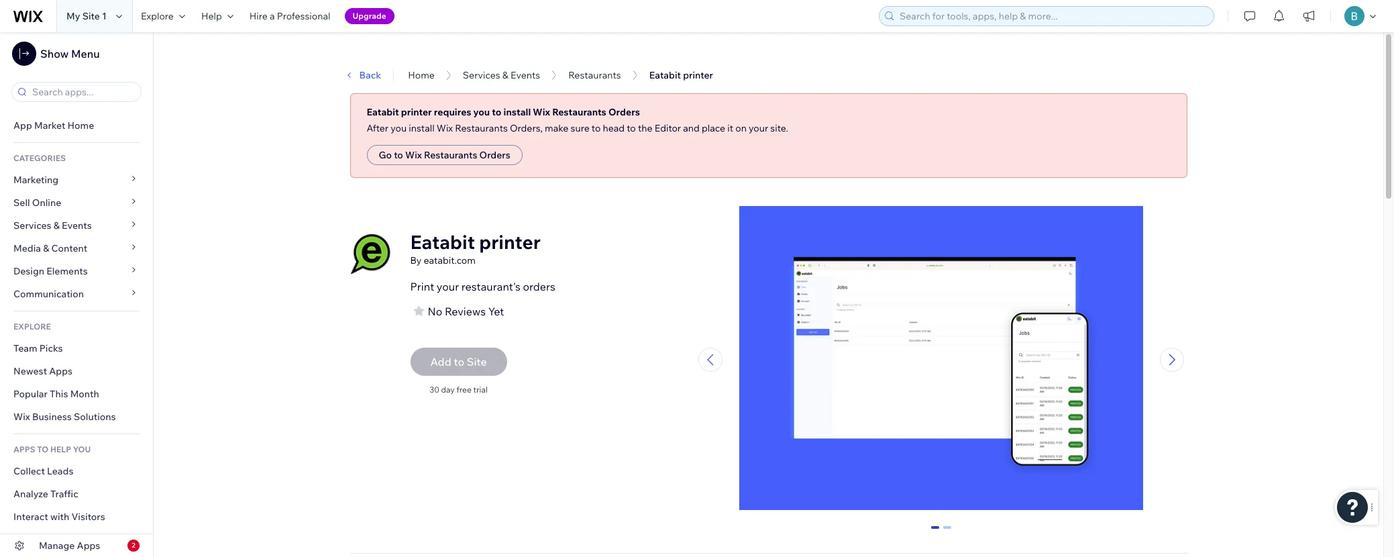 Task type: describe. For each thing, give the bounding box(es) containing it.
0 vertical spatial you
[[474, 106, 490, 118]]

month
[[70, 388, 99, 400]]

picks
[[39, 342, 63, 354]]

hire
[[250, 10, 268, 22]]

after
[[367, 122, 389, 134]]

it
[[728, 122, 734, 134]]

newest
[[13, 365, 47, 377]]

hire a professional link
[[241, 0, 339, 32]]

orders,
[[510, 122, 543, 134]]

sidebar element
[[0, 32, 154, 557]]

0 vertical spatial services & events link
[[463, 69, 540, 81]]

sell online
[[13, 197, 61, 209]]

0 horizontal spatial &
[[43, 242, 49, 254]]

visitors
[[71, 511, 105, 523]]

team
[[13, 342, 37, 354]]

restaurants inside button
[[424, 149, 478, 161]]

go to wix restaurants orders button
[[367, 145, 523, 165]]

on
[[736, 122, 747, 134]]

place
[[702, 122, 726, 134]]

design
[[13, 265, 44, 277]]

back button
[[343, 69, 381, 81]]

wix business solutions
[[13, 411, 116, 423]]

1 horizontal spatial install
[[504, 106, 531, 118]]

site
[[82, 10, 100, 22]]

1 horizontal spatial &
[[53, 219, 60, 232]]

collect
[[13, 465, 45, 477]]

events inside the sidebar element
[[62, 219, 92, 232]]

categories
[[13, 153, 66, 163]]

wix inside button
[[405, 149, 422, 161]]

this
[[50, 388, 68, 400]]

and
[[683, 122, 700, 134]]

no
[[428, 305, 443, 318]]

30 day free trial
[[430, 385, 488, 395]]

to right requires
[[492, 106, 502, 118]]

1 vertical spatial 1
[[945, 526, 951, 538]]

a
[[270, 10, 275, 22]]

marketing
[[13, 174, 59, 186]]

yet
[[488, 305, 504, 318]]

editor
[[655, 122, 681, 134]]

back
[[359, 69, 381, 81]]

marketing link
[[0, 168, 153, 191]]

trial
[[474, 385, 488, 395]]

leads
[[47, 465, 73, 477]]

to inside button
[[394, 149, 403, 161]]

go to wix restaurants orders
[[379, 149, 511, 161]]

eatabit for eatabit printer requires you to install wix restaurants orders after you install wix restaurants orders, make sure to head to the editor and place it on your site.
[[367, 106, 399, 118]]

analyze traffic link
[[0, 483, 153, 505]]

interact
[[13, 511, 48, 523]]

popular
[[13, 388, 48, 400]]

my
[[66, 10, 80, 22]]

sell online link
[[0, 191, 153, 214]]

1 vertical spatial services & events link
[[0, 214, 153, 237]]

day
[[441, 385, 455, 395]]

newest apps link
[[0, 360, 153, 383]]

with
[[50, 511, 69, 523]]

help
[[50, 444, 71, 454]]

interact with visitors link
[[0, 505, 153, 528]]

help button
[[193, 0, 241, 32]]

business
[[32, 411, 72, 423]]

printer for eatabit printer requires you to install wix restaurants orders after you install wix restaurants orders, make sure to head to the editor and place it on your site.
[[401, 106, 432, 118]]

no reviews yet
[[428, 305, 504, 318]]

app market home
[[13, 119, 94, 132]]

eatabit printer
[[650, 69, 713, 81]]

eatabit for eatabit printer by eatabit.com
[[410, 230, 475, 254]]

the
[[638, 122, 653, 134]]

help
[[201, 10, 222, 22]]

1 vertical spatial your
[[437, 280, 459, 293]]

services inside the sidebar element
[[13, 219, 51, 232]]

app
[[13, 119, 32, 132]]

eatabit printer button
[[643, 65, 720, 85]]

restaurants link
[[569, 69, 621, 81]]

free
[[457, 385, 472, 395]]

0 1
[[933, 526, 951, 538]]

eatabit.com
[[424, 254, 476, 266]]

apps
[[13, 444, 35, 454]]

1 horizontal spatial services & events
[[463, 69, 540, 81]]

printer for eatabit printer by eatabit.com
[[479, 230, 541, 254]]

design elements
[[13, 265, 88, 277]]

menu
[[71, 47, 100, 60]]

interact with visitors
[[13, 511, 105, 523]]

0 horizontal spatial install
[[409, 122, 435, 134]]

restaurant's
[[462, 280, 521, 293]]

requires
[[434, 106, 471, 118]]

by
[[410, 254, 422, 266]]



Task type: vqa. For each thing, say whether or not it's contained in the screenshot.
Request payment checkbox
no



Task type: locate. For each thing, give the bounding box(es) containing it.
0 vertical spatial apps
[[49, 365, 72, 377]]

wix down requires
[[437, 122, 453, 134]]

events
[[511, 69, 540, 81], [62, 219, 92, 232]]

printer inside eatabit printer requires you to install wix restaurants orders after you install wix restaurants orders, make sure to head to the editor and place it on your site.
[[401, 106, 432, 118]]

2 horizontal spatial printer
[[683, 69, 713, 81]]

2 horizontal spatial eatabit
[[650, 69, 681, 81]]

eatabit inside button
[[650, 69, 681, 81]]

apps for newest apps
[[49, 365, 72, 377]]

orders up head
[[609, 106, 640, 118]]

0 vertical spatial events
[[511, 69, 540, 81]]

1 vertical spatial orders
[[480, 149, 511, 161]]

1 vertical spatial apps
[[77, 540, 100, 552]]

0 horizontal spatial your
[[437, 280, 459, 293]]

orders
[[523, 280, 556, 293]]

1 horizontal spatial services
[[463, 69, 500, 81]]

eatabit printer requires you to install wix restaurants orders after you install wix restaurants orders, make sure to head to the editor and place it on your site.
[[367, 106, 789, 134]]

team picks
[[13, 342, 63, 354]]

0 horizontal spatial apps
[[49, 365, 72, 377]]

printer for eatabit printer
[[683, 69, 713, 81]]

1 horizontal spatial 1
[[945, 526, 951, 538]]

analyze
[[13, 488, 48, 500]]

0
[[933, 526, 939, 538]]

0 horizontal spatial eatabit
[[367, 106, 399, 118]]

home link
[[408, 69, 435, 81]]

2
[[132, 541, 135, 550]]

solutions
[[74, 411, 116, 423]]

services & events link up content
[[0, 214, 153, 237]]

printer inside eatabit printer by eatabit.com
[[479, 230, 541, 254]]

2 vertical spatial &
[[43, 242, 49, 254]]

0 vertical spatial 1
[[102, 10, 107, 22]]

apps to help you
[[13, 444, 91, 454]]

events down sell online link
[[62, 219, 92, 232]]

apps down visitors
[[77, 540, 100, 552]]

30
[[430, 385, 440, 395]]

printer up "restaurant's"
[[479, 230, 541, 254]]

Search for tools, apps, help & more... field
[[896, 7, 1210, 26]]

eatabit
[[650, 69, 681, 81], [367, 106, 399, 118], [410, 230, 475, 254]]

my site 1
[[66, 10, 107, 22]]

1 horizontal spatial events
[[511, 69, 540, 81]]

online
[[32, 197, 61, 209]]

sell
[[13, 197, 30, 209]]

0 vertical spatial &
[[503, 69, 509, 81]]

1
[[102, 10, 107, 22], [945, 526, 951, 538]]

wix right go in the left top of the page
[[405, 149, 422, 161]]

wix down popular
[[13, 411, 30, 423]]

1 vertical spatial services & events
[[13, 219, 92, 232]]

0 vertical spatial services & events
[[463, 69, 540, 81]]

orders down orders,
[[480, 149, 511, 161]]

1 horizontal spatial apps
[[77, 540, 100, 552]]

2 vertical spatial printer
[[479, 230, 541, 254]]

popular this month
[[13, 388, 99, 400]]

1 vertical spatial &
[[53, 219, 60, 232]]

eatabit up after
[[367, 106, 399, 118]]

0 horizontal spatial services
[[13, 219, 51, 232]]

home up requires
[[408, 69, 435, 81]]

printer
[[683, 69, 713, 81], [401, 106, 432, 118], [479, 230, 541, 254]]

eatabit printer preview 0 image
[[740, 206, 1144, 517]]

services down sell online at the top of page
[[13, 219, 51, 232]]

Search apps... field
[[28, 83, 137, 101]]

services & events link
[[463, 69, 540, 81], [0, 214, 153, 237]]

printer inside button
[[683, 69, 713, 81]]

popular this month link
[[0, 383, 153, 405]]

services & events inside the sidebar element
[[13, 219, 92, 232]]

communication link
[[0, 283, 153, 305]]

collect leads link
[[0, 460, 153, 483]]

elements
[[46, 265, 88, 277]]

wix up make
[[533, 106, 550, 118]]

wix
[[533, 106, 550, 118], [437, 122, 453, 134], [405, 149, 422, 161], [13, 411, 30, 423]]

content
[[51, 242, 87, 254]]

apps
[[49, 365, 72, 377], [77, 540, 100, 552]]

head
[[603, 122, 625, 134]]

services & events up media & content
[[13, 219, 92, 232]]

your right print
[[437, 280, 459, 293]]

app market home link
[[0, 114, 153, 137]]

1 horizontal spatial you
[[474, 106, 490, 118]]

0 vertical spatial your
[[749, 122, 769, 134]]

eatabit inside eatabit printer by eatabit.com
[[410, 230, 475, 254]]

apps up this
[[49, 365, 72, 377]]

show menu
[[40, 47, 100, 60]]

services up requires
[[463, 69, 500, 81]]

site.
[[771, 122, 789, 134]]

to right go in the left top of the page
[[394, 149, 403, 161]]

orders inside button
[[480, 149, 511, 161]]

orders inside eatabit printer requires you to install wix restaurants orders after you install wix restaurants orders, make sure to head to the editor and place it on your site.
[[609, 106, 640, 118]]

2 horizontal spatial &
[[503, 69, 509, 81]]

wix inside the sidebar element
[[13, 411, 30, 423]]

upgrade button
[[345, 8, 395, 24]]

media
[[13, 242, 41, 254]]

eatabit up eatabit.com
[[410, 230, 475, 254]]

install down requires
[[409, 122, 435, 134]]

0 vertical spatial orders
[[609, 106, 640, 118]]

2 vertical spatial eatabit
[[410, 230, 475, 254]]

market
[[34, 119, 65, 132]]

professional
[[277, 10, 331, 22]]

1 vertical spatial services
[[13, 219, 51, 232]]

0 vertical spatial printer
[[683, 69, 713, 81]]

explore
[[13, 322, 51, 332]]

you
[[73, 444, 91, 454]]

you
[[474, 106, 490, 118], [391, 122, 407, 134]]

1 vertical spatial install
[[409, 122, 435, 134]]

print your restaurant's orders
[[410, 280, 556, 293]]

1 vertical spatial eatabit
[[367, 106, 399, 118]]

install
[[504, 106, 531, 118], [409, 122, 435, 134]]

to
[[492, 106, 502, 118], [592, 122, 601, 134], [627, 122, 636, 134], [394, 149, 403, 161]]

hire a professional
[[250, 10, 331, 22]]

events up orders,
[[511, 69, 540, 81]]

home
[[408, 69, 435, 81], [67, 119, 94, 132]]

1 vertical spatial events
[[62, 219, 92, 232]]

newest apps
[[13, 365, 72, 377]]

0 vertical spatial install
[[504, 106, 531, 118]]

show menu button
[[12, 42, 100, 66]]

you right after
[[391, 122, 407, 134]]

to left the
[[627, 122, 636, 134]]

to right "sure" in the top left of the page
[[592, 122, 601, 134]]

eatabit printer logo image
[[350, 234, 390, 275]]

communication
[[13, 288, 86, 300]]

manage apps
[[39, 540, 100, 552]]

go
[[379, 149, 392, 161]]

1 right site
[[102, 10, 107, 22]]

eatabit printer by eatabit.com
[[410, 230, 541, 266]]

1 vertical spatial you
[[391, 122, 407, 134]]

services
[[463, 69, 500, 81], [13, 219, 51, 232]]

eatabit inside eatabit printer requires you to install wix restaurants orders after you install wix restaurants orders, make sure to head to the editor and place it on your site.
[[367, 106, 399, 118]]

make
[[545, 122, 569, 134]]

apps for manage apps
[[77, 540, 100, 552]]

home inside the sidebar element
[[67, 119, 94, 132]]

orders
[[609, 106, 640, 118], [480, 149, 511, 161]]

wix business solutions link
[[0, 405, 153, 428]]

services & events link up orders,
[[463, 69, 540, 81]]

eatabit up editor
[[650, 69, 681, 81]]

printer up and
[[683, 69, 713, 81]]

your right on
[[749, 122, 769, 134]]

manage
[[39, 540, 75, 552]]

to
[[37, 444, 48, 454]]

your inside eatabit printer requires you to install wix restaurants orders after you install wix restaurants orders, make sure to head to the editor and place it on your site.
[[749, 122, 769, 134]]

1 horizontal spatial orders
[[609, 106, 640, 118]]

0 vertical spatial services
[[463, 69, 500, 81]]

team picks link
[[0, 337, 153, 360]]

print
[[410, 280, 434, 293]]

1 vertical spatial printer
[[401, 106, 432, 118]]

0 horizontal spatial you
[[391, 122, 407, 134]]

you right requires
[[474, 106, 490, 118]]

0 horizontal spatial services & events link
[[0, 214, 153, 237]]

1 horizontal spatial eatabit
[[410, 230, 475, 254]]

0 horizontal spatial orders
[[480, 149, 511, 161]]

media & content link
[[0, 237, 153, 260]]

services & events up orders,
[[463, 69, 540, 81]]

show
[[40, 47, 69, 60]]

restaurants
[[569, 69, 621, 81], [553, 106, 607, 118], [455, 122, 508, 134], [424, 149, 478, 161]]

1 horizontal spatial your
[[749, 122, 769, 134]]

0 vertical spatial home
[[408, 69, 435, 81]]

1 horizontal spatial home
[[408, 69, 435, 81]]

upgrade
[[353, 11, 386, 21]]

0 horizontal spatial events
[[62, 219, 92, 232]]

home right market
[[67, 119, 94, 132]]

1 horizontal spatial services & events link
[[463, 69, 540, 81]]

0 horizontal spatial services & events
[[13, 219, 92, 232]]

1 right 0
[[945, 526, 951, 538]]

0 horizontal spatial printer
[[401, 106, 432, 118]]

media & content
[[13, 242, 87, 254]]

1 vertical spatial home
[[67, 119, 94, 132]]

your
[[749, 122, 769, 134], [437, 280, 459, 293]]

reviews
[[445, 305, 486, 318]]

0 horizontal spatial home
[[67, 119, 94, 132]]

0 vertical spatial eatabit
[[650, 69, 681, 81]]

1 horizontal spatial printer
[[479, 230, 541, 254]]

printer left requires
[[401, 106, 432, 118]]

eatabit for eatabit printer
[[650, 69, 681, 81]]

0 horizontal spatial 1
[[102, 10, 107, 22]]

&
[[503, 69, 509, 81], [53, 219, 60, 232], [43, 242, 49, 254]]

install up orders,
[[504, 106, 531, 118]]

analyze traffic
[[13, 488, 78, 500]]



